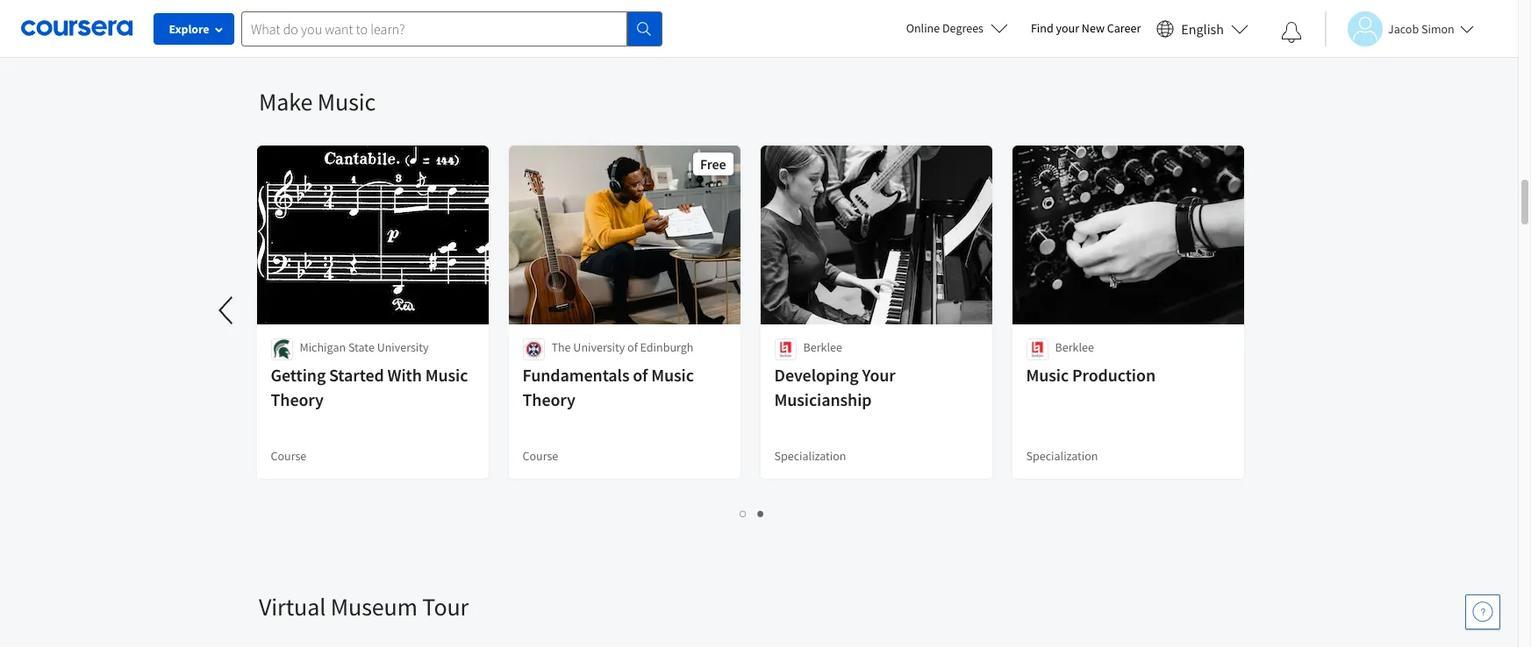 Task type: vqa. For each thing, say whether or not it's contained in the screenshot.


Task type: describe. For each thing, give the bounding box(es) containing it.
getting
[[271, 364, 326, 386]]

the
[[552, 340, 571, 355]]

michigan
[[300, 340, 346, 355]]

2 button
[[752, 504, 770, 524]]

new
[[1082, 20, 1105, 36]]

explore button
[[154, 13, 234, 45]]

explore
[[169, 21, 209, 37]]

online degrees
[[906, 20, 983, 36]]

music production
[[1027, 364, 1156, 386]]

chevron down image
[[67, 26, 80, 39]]

production
[[1073, 364, 1156, 386]]

jacob simon button
[[1325, 11, 1474, 46]]

developing your musicianship
[[775, 364, 896, 411]]

music inside fundamentals of music theory
[[652, 364, 694, 386]]

the university of edinburgh
[[552, 340, 694, 355]]

edinburgh
[[641, 340, 694, 355]]

2
[[758, 505, 765, 522]]

0 vertical spatial of
[[628, 340, 638, 355]]

tour
[[422, 591, 469, 623]]

with
[[388, 364, 422, 386]]

make
[[259, 86, 313, 118]]

your
[[1056, 20, 1079, 36]]

berklee for music
[[1055, 340, 1094, 355]]

of inside fundamentals of music theory
[[633, 364, 648, 386]]

virtual museum tour link
[[259, 591, 469, 623]]

simon
[[1421, 21, 1455, 36]]

michigan state university
[[300, 340, 429, 355]]

fundamentals
[[523, 364, 630, 386]]

specialization for music production
[[1027, 448, 1098, 464]]

What do you want to learn? text field
[[241, 11, 627, 46]]

find your new career link
[[1022, 18, 1150, 39]]

music inside getting started with music theory
[[426, 364, 468, 386]]

coursera image
[[21, 14, 132, 42]]

jacob
[[1388, 21, 1419, 36]]

music right make on the left top
[[317, 86, 376, 118]]

list inside "make music carousel" element
[[259, 504, 1246, 524]]

degrees
[[942, 20, 983, 36]]



Task type: locate. For each thing, give the bounding box(es) containing it.
english
[[1181, 20, 1224, 37]]

university up with
[[377, 340, 429, 355]]

1 horizontal spatial berklee
[[1055, 340, 1094, 355]]

1 horizontal spatial berklee image
[[1027, 339, 1048, 361]]

1 button
[[735, 504, 752, 524]]

2 berklee from the left
[[1055, 340, 1094, 355]]

2 course from the left
[[523, 448, 559, 464]]

find your new career
[[1031, 20, 1141, 36]]

virtual
[[259, 591, 326, 623]]

0 horizontal spatial berklee
[[804, 340, 843, 355]]

2 specialization from the left
[[1027, 448, 1098, 464]]

course
[[271, 448, 307, 464], [523, 448, 559, 464]]

1 horizontal spatial specialization
[[1027, 448, 1098, 464]]

course for getting started with music theory
[[271, 448, 307, 464]]

developing
[[775, 364, 859, 386]]

fundamentals of music theory
[[523, 364, 694, 411]]

2 berklee image from the left
[[1027, 339, 1048, 361]]

online
[[906, 20, 940, 36]]

career
[[1107, 20, 1141, 36]]

0 vertical spatial list
[[259, 0, 1246, 18]]

1 list from the top
[[259, 0, 1246, 18]]

university
[[377, 340, 429, 355], [574, 340, 625, 355]]

help center image
[[1472, 602, 1493, 623]]

michigan state university image
[[271, 339, 293, 361]]

jacob simon
[[1388, 21, 1455, 36]]

berklee for developing
[[804, 340, 843, 355]]

1 specialization from the left
[[775, 448, 847, 464]]

free
[[701, 155, 726, 173]]

theory down the getting
[[271, 389, 324, 411]]

list containing 1
[[259, 504, 1246, 524]]

2 theory from the left
[[523, 389, 576, 411]]

berklee image for music
[[1027, 339, 1048, 361]]

1 theory from the left
[[271, 389, 324, 411]]

theory inside getting started with music theory
[[271, 389, 324, 411]]

university up fundamentals
[[574, 340, 625, 355]]

virtual museum tour
[[259, 591, 469, 623]]

the university of edinburgh image
[[523, 339, 545, 361]]

music down edinburgh
[[652, 364, 694, 386]]

1 berklee from the left
[[804, 340, 843, 355]]

state
[[349, 340, 375, 355]]

berklee image up developing on the right bottom of the page
[[775, 339, 797, 361]]

museum
[[331, 591, 417, 623]]

theory inside fundamentals of music theory
[[523, 389, 576, 411]]

of down the university of edinburgh
[[633, 364, 648, 386]]

your
[[862, 364, 896, 386]]

list
[[259, 0, 1246, 18], [259, 504, 1246, 524]]

specialization down musicianship
[[775, 448, 847, 464]]

music right with
[[426, 364, 468, 386]]

of left edinburgh
[[628, 340, 638, 355]]

music left production
[[1027, 364, 1069, 386]]

0 horizontal spatial specialization
[[775, 448, 847, 464]]

specialization down "music production"
[[1027, 448, 1098, 464]]

0 horizontal spatial university
[[377, 340, 429, 355]]

make music carousel element
[[0, 33, 1259, 539]]

1 university from the left
[[377, 340, 429, 355]]

previous slide image
[[206, 290, 248, 332]]

berklee up developing on the right bottom of the page
[[804, 340, 843, 355]]

1 vertical spatial of
[[633, 364, 648, 386]]

getting started with music theory
[[271, 364, 468, 411]]

of
[[628, 340, 638, 355], [633, 364, 648, 386]]

1
[[740, 505, 747, 522]]

0 horizontal spatial berklee image
[[775, 339, 797, 361]]

specialization
[[775, 448, 847, 464], [1027, 448, 1098, 464]]

berklee image for developing
[[775, 339, 797, 361]]

2 university from the left
[[574, 340, 625, 355]]

english button
[[1150, 0, 1256, 57]]

1 berklee image from the left
[[775, 339, 797, 361]]

online degrees button
[[892, 9, 1022, 47]]

berklee up "music production"
[[1055, 340, 1094, 355]]

berklee image up "music production"
[[1027, 339, 1048, 361]]

theory down fundamentals
[[523, 389, 576, 411]]

started
[[330, 364, 384, 386]]

course for fundamentals of music theory
[[523, 448, 559, 464]]

1 course from the left
[[271, 448, 307, 464]]

theory
[[271, 389, 324, 411], [523, 389, 576, 411]]

musicianship
[[775, 389, 872, 411]]

0 horizontal spatial course
[[271, 448, 307, 464]]

0 horizontal spatial theory
[[271, 389, 324, 411]]

1 horizontal spatial course
[[523, 448, 559, 464]]

show notifications image
[[1281, 22, 1302, 43]]

music
[[317, 86, 376, 118], [426, 364, 468, 386], [652, 364, 694, 386], [1027, 364, 1069, 386]]

berklee image
[[775, 339, 797, 361], [1027, 339, 1048, 361]]

make music
[[259, 86, 376, 118]]

None search field
[[241, 11, 662, 46]]

1 horizontal spatial university
[[574, 340, 625, 355]]

find
[[1031, 20, 1054, 36]]

1 horizontal spatial theory
[[523, 389, 576, 411]]

1 vertical spatial list
[[259, 504, 1246, 524]]

specialization for developing your musicianship
[[775, 448, 847, 464]]

2 list from the top
[[259, 504, 1246, 524]]

berklee
[[804, 340, 843, 355], [1055, 340, 1094, 355]]



